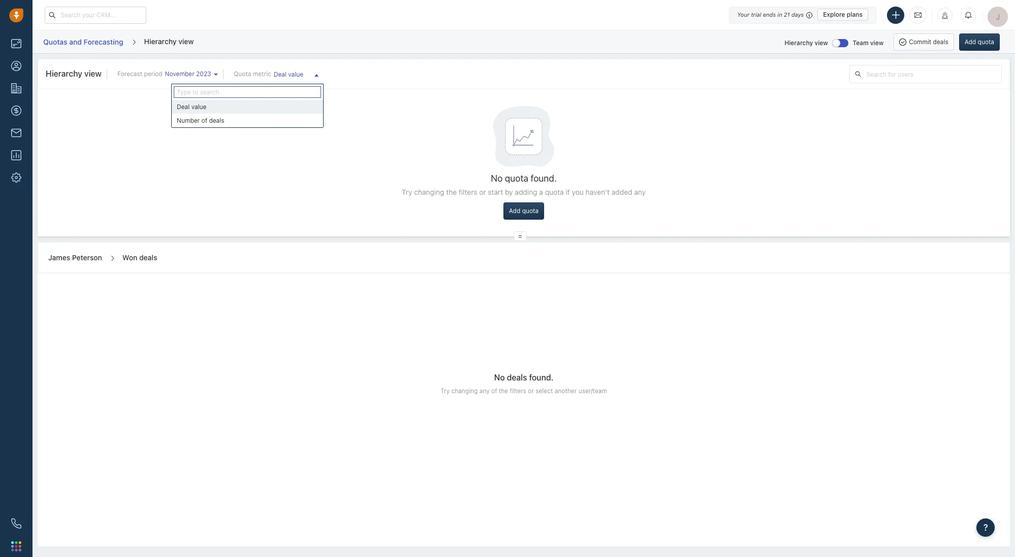 Task type: describe. For each thing, give the bounding box(es) containing it.
added
[[612, 188, 632, 197]]

and
[[69, 37, 82, 46]]

commit
[[909, 38, 931, 45]]

any inside no quota found. try changing the filters or start by adding a quota if you haven't added any
[[634, 188, 646, 197]]

november 2023 button
[[162, 70, 218, 79]]

your
[[737, 11, 749, 18]]

no for deals
[[494, 373, 505, 382]]

by
[[505, 188, 513, 197]]

number of deals
[[177, 117, 224, 124]]

view up november 2023
[[178, 37, 194, 46]]

1 vertical spatial of
[[491, 388, 497, 395]]

1 horizontal spatial add
[[965, 38, 976, 45]]

value inside dropdown button
[[288, 71, 303, 78]]

won
[[122, 254, 137, 262]]

=
[[518, 233, 522, 240]]

deals for no deals found.
[[507, 373, 527, 382]]

period
[[144, 70, 162, 78]]

view down explore
[[815, 39, 828, 46]]

november 2023
[[165, 70, 211, 78]]

user/team
[[578, 388, 607, 395]]

2023
[[196, 70, 211, 78]]

adding
[[515, 188, 537, 197]]

phone image
[[11, 519, 21, 529]]

add quota for rightmost add quota button
[[965, 38, 994, 45]]

1 vertical spatial add quota button
[[503, 203, 544, 220]]

deals for commit deals
[[933, 38, 948, 45]]

in
[[777, 11, 782, 18]]

quotas
[[43, 37, 67, 46]]

add quota for bottommost add quota button
[[509, 207, 539, 215]]

the inside no quota found. try changing the filters or start by adding a quota if you haven't added any
[[446, 188, 457, 197]]

view right team
[[870, 39, 884, 46]]

0 horizontal spatial hierarchy view
[[46, 69, 102, 78]]

deal value option
[[172, 100, 323, 114]]

you
[[572, 188, 584, 197]]

select
[[536, 388, 553, 395]]

explore plans link
[[818, 9, 868, 21]]

1 horizontal spatial add quota button
[[959, 33, 1000, 51]]

deal value button
[[271, 67, 324, 84]]

commit deals button
[[894, 33, 954, 51]]

view down quotas and forecasting link
[[84, 69, 102, 78]]

of inside option
[[201, 117, 207, 124]]

days
[[791, 11, 804, 18]]

team view
[[853, 39, 884, 46]]

number
[[177, 117, 200, 124]]

Search for users text field
[[866, 66, 1001, 83]]

forecast
[[117, 70, 142, 78]]

november
[[165, 70, 194, 78]]

explore plans
[[823, 11, 863, 18]]

forecasting
[[84, 37, 123, 46]]

found. for quota
[[531, 173, 557, 184]]

phone element
[[6, 514, 26, 534]]

quotas and forecasting link
[[43, 34, 124, 50]]

changing inside no quota found. try changing the filters or start by adding a quota if you haven't added any
[[414, 188, 444, 197]]

freshworks switcher image
[[11, 542, 21, 552]]

another
[[555, 388, 577, 395]]

filters inside no quota found. try changing the filters or start by adding a quota if you haven't added any
[[459, 188, 477, 197]]

1 vertical spatial the
[[499, 388, 508, 395]]

0 horizontal spatial any
[[479, 388, 490, 395]]



Task type: vqa. For each thing, say whether or not it's contained in the screenshot.
the rightmost of
yes



Task type: locate. For each thing, give the bounding box(es) containing it.
filters
[[459, 188, 477, 197], [510, 388, 526, 395]]

james peterson
[[48, 254, 102, 262]]

0 horizontal spatial of
[[201, 117, 207, 124]]

add quota button
[[959, 33, 1000, 51], [503, 203, 544, 220]]

commit deals
[[909, 38, 948, 45]]

Search your CRM... text field
[[45, 6, 146, 24]]

deal up the number
[[177, 103, 190, 111]]

1 horizontal spatial hierarchy
[[144, 37, 177, 46]]

0 horizontal spatial add
[[509, 207, 520, 215]]

deal right metric
[[274, 71, 286, 78]]

add
[[965, 38, 976, 45], [509, 207, 520, 215]]

deal inside dropdown button
[[274, 71, 286, 78]]

0 vertical spatial or
[[479, 188, 486, 197]]

hierarchy
[[144, 37, 177, 46], [784, 39, 813, 46], [46, 69, 82, 78]]

1 vertical spatial found.
[[529, 373, 553, 382]]

0 vertical spatial of
[[201, 117, 207, 124]]

filters down no deals found.
[[510, 388, 526, 395]]

1 horizontal spatial try
[[441, 388, 450, 395]]

value right metric
[[288, 71, 303, 78]]

0 horizontal spatial value
[[191, 103, 206, 111]]

0 horizontal spatial deal
[[177, 103, 190, 111]]

quota metric
[[234, 70, 271, 78]]

hierarchy view down and
[[46, 69, 102, 78]]

deal inside option
[[177, 103, 190, 111]]

1 vertical spatial changing
[[451, 388, 478, 395]]

1 vertical spatial filters
[[510, 388, 526, 395]]

0 horizontal spatial add quota
[[509, 207, 539, 215]]

add quota right commit deals
[[965, 38, 994, 45]]

any
[[634, 188, 646, 197], [479, 388, 490, 395]]

found.
[[531, 173, 557, 184], [529, 373, 553, 382]]

1 vertical spatial any
[[479, 388, 490, 395]]

send email image
[[914, 11, 922, 19]]

0 horizontal spatial or
[[479, 188, 486, 197]]

deal value inside option
[[177, 103, 206, 111]]

add quota
[[965, 38, 994, 45], [509, 207, 539, 215]]

1 vertical spatial add
[[509, 207, 520, 215]]

hierarchy down quotas
[[46, 69, 82, 78]]

0 horizontal spatial deal value
[[177, 103, 206, 111]]

hierarchy up period
[[144, 37, 177, 46]]

view
[[178, 37, 194, 46], [815, 39, 828, 46], [870, 39, 884, 46], [84, 69, 102, 78]]

no deals found.
[[494, 373, 553, 382]]

value inside option
[[191, 103, 206, 111]]

1 vertical spatial try
[[441, 388, 450, 395]]

list box containing deal value
[[172, 100, 323, 128]]

2 horizontal spatial hierarchy view
[[784, 39, 828, 46]]

0 vertical spatial no
[[491, 173, 503, 184]]

0 vertical spatial deal value
[[274, 71, 303, 78]]

deal value for deal value dropdown button
[[274, 71, 303, 78]]

deals inside button
[[933, 38, 948, 45]]

deal value up the number
[[177, 103, 206, 111]]

0 vertical spatial add
[[965, 38, 976, 45]]

quota
[[978, 38, 994, 45], [505, 173, 528, 184], [545, 188, 564, 197], [522, 207, 539, 215]]

or left the start
[[479, 188, 486, 197]]

0 vertical spatial try
[[402, 188, 412, 197]]

of right the number
[[201, 117, 207, 124]]

plans
[[847, 11, 863, 18]]

trial
[[751, 11, 761, 18]]

no for quota
[[491, 173, 503, 184]]

hierarchy down the days
[[784, 39, 813, 46]]

your trial ends in 21 days
[[737, 11, 804, 18]]

1 horizontal spatial filters
[[510, 388, 526, 395]]

1 horizontal spatial of
[[491, 388, 497, 395]]

filters left the start
[[459, 188, 477, 197]]

1 horizontal spatial value
[[288, 71, 303, 78]]

deals inside option
[[209, 117, 224, 124]]

0 vertical spatial add quota button
[[959, 33, 1000, 51]]

the down no deals found.
[[499, 388, 508, 395]]

0 vertical spatial deal
[[274, 71, 286, 78]]

peterson
[[72, 254, 102, 262]]

or inside no quota found. try changing the filters or start by adding a quota if you haven't added any
[[479, 188, 486, 197]]

found. up select
[[529, 373, 553, 382]]

Type to search search field
[[174, 86, 321, 98]]

1 horizontal spatial or
[[528, 388, 534, 395]]

value
[[288, 71, 303, 78], [191, 103, 206, 111]]

0 horizontal spatial changing
[[414, 188, 444, 197]]

try inside no quota found. try changing the filters or start by adding a quota if you haven't added any
[[402, 188, 412, 197]]

hierarchy view up november
[[144, 37, 194, 46]]

found. up the a
[[531, 173, 557, 184]]

metric
[[253, 70, 271, 78]]

the left the start
[[446, 188, 457, 197]]

deal
[[274, 71, 286, 78], [177, 103, 190, 111]]

1 horizontal spatial hierarchy view
[[144, 37, 194, 46]]

no
[[491, 173, 503, 184], [494, 373, 505, 382]]

found. for deals
[[529, 373, 553, 382]]

deals
[[933, 38, 948, 45], [209, 117, 224, 124], [139, 254, 157, 262], [507, 373, 527, 382]]

start
[[488, 188, 503, 197]]

value up number of deals on the top of page
[[191, 103, 206, 111]]

21
[[784, 11, 790, 18]]

of
[[201, 117, 207, 124], [491, 388, 497, 395]]

1 horizontal spatial the
[[499, 388, 508, 395]]

no up the start
[[491, 173, 503, 184]]

list box
[[172, 100, 323, 128]]

the
[[446, 188, 457, 197], [499, 388, 508, 395]]

add quota down adding
[[509, 207, 539, 215]]

or
[[479, 188, 486, 197], [528, 388, 534, 395]]

1 vertical spatial deal
[[177, 103, 190, 111]]

1 vertical spatial deal value
[[177, 103, 206, 111]]

0 horizontal spatial filters
[[459, 188, 477, 197]]

1 horizontal spatial add quota
[[965, 38, 994, 45]]

add quota button down adding
[[503, 203, 544, 220]]

haven't
[[586, 188, 610, 197]]

1 horizontal spatial deal
[[274, 71, 286, 78]]

0 vertical spatial value
[[288, 71, 303, 78]]

0 horizontal spatial hierarchy
[[46, 69, 82, 78]]

1 vertical spatial no
[[494, 373, 505, 382]]

won deals
[[122, 254, 157, 262]]

deals up try changing any of the filters or select another user/team
[[507, 373, 527, 382]]

try changing any of the filters or select another user/team
[[441, 388, 607, 395]]

quotas and forecasting
[[43, 37, 123, 46]]

1 horizontal spatial deal value
[[274, 71, 303, 78]]

deals right the won
[[139, 254, 157, 262]]

deals for won deals
[[139, 254, 157, 262]]

of down no deals found.
[[491, 388, 497, 395]]

0 vertical spatial any
[[634, 188, 646, 197]]

1 vertical spatial add quota
[[509, 207, 539, 215]]

0 vertical spatial filters
[[459, 188, 477, 197]]

add quota button right commit deals
[[959, 33, 1000, 51]]

1 horizontal spatial any
[[634, 188, 646, 197]]

james
[[48, 254, 70, 262]]

hierarchy view
[[144, 37, 194, 46], [784, 39, 828, 46], [46, 69, 102, 78]]

deals right commit
[[933, 38, 948, 45]]

hierarchy view down the days
[[784, 39, 828, 46]]

explore
[[823, 11, 845, 18]]

ends
[[763, 11, 776, 18]]

add down by on the top
[[509, 207, 520, 215]]

no quota found. try changing the filters or start by adding a quota if you haven't added any
[[402, 173, 646, 197]]

1 vertical spatial value
[[191, 103, 206, 111]]

= button
[[514, 232, 526, 241]]

a
[[539, 188, 543, 197]]

1 vertical spatial or
[[528, 388, 534, 395]]

0 vertical spatial found.
[[531, 173, 557, 184]]

2 horizontal spatial hierarchy
[[784, 39, 813, 46]]

number of deals option
[[172, 114, 323, 128]]

try
[[402, 188, 412, 197], [441, 388, 450, 395]]

0 vertical spatial the
[[446, 188, 457, 197]]

add right commit deals
[[965, 38, 976, 45]]

0 horizontal spatial the
[[446, 188, 457, 197]]

quota
[[234, 70, 251, 78]]

deal value
[[274, 71, 303, 78], [177, 103, 206, 111]]

no inside no quota found. try changing the filters or start by adding a quota if you haven't added any
[[491, 173, 503, 184]]

deals right the number
[[209, 117, 224, 124]]

1 horizontal spatial changing
[[451, 388, 478, 395]]

or left select
[[528, 388, 534, 395]]

deal value for list box containing deal value
[[177, 103, 206, 111]]

0 horizontal spatial try
[[402, 188, 412, 197]]

team
[[853, 39, 869, 46]]

if
[[566, 188, 570, 197]]

changing
[[414, 188, 444, 197], [451, 388, 478, 395]]

0 vertical spatial add quota
[[965, 38, 994, 45]]

deal value right metric
[[274, 71, 303, 78]]

0 vertical spatial changing
[[414, 188, 444, 197]]

forecast period
[[117, 70, 162, 78]]

0 horizontal spatial add quota button
[[503, 203, 544, 220]]

no up try changing any of the filters or select another user/team
[[494, 373, 505, 382]]

found. inside no quota found. try changing the filters or start by adding a quota if you haven't added any
[[531, 173, 557, 184]]

deal value inside dropdown button
[[274, 71, 303, 78]]



